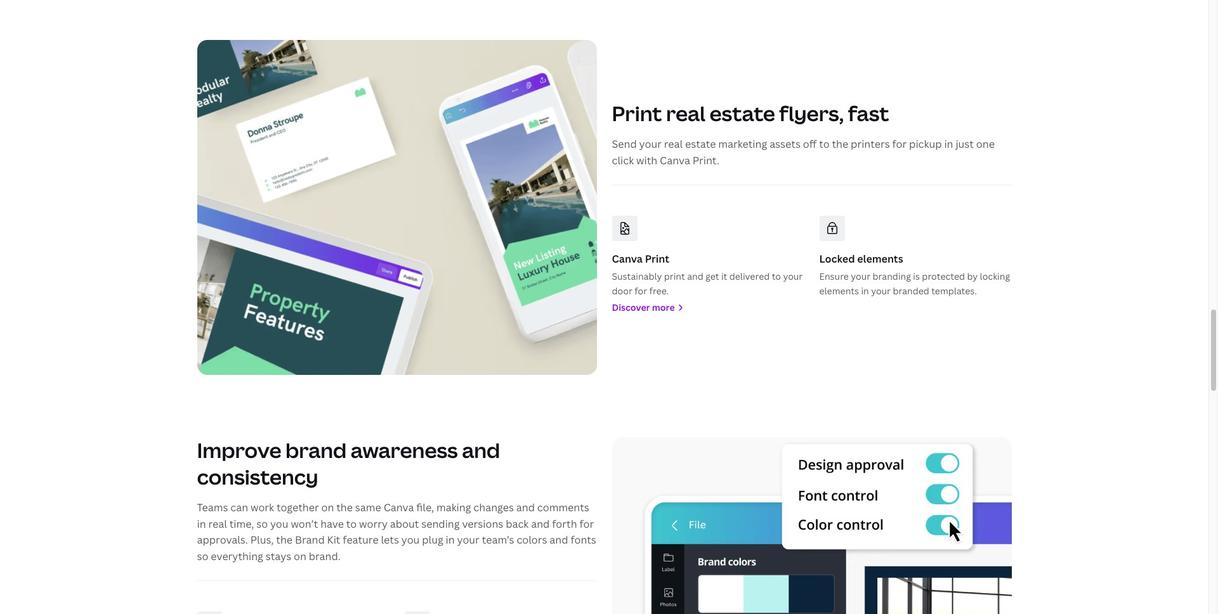 Task type: locate. For each thing, give the bounding box(es) containing it.
printers
[[851, 137, 890, 151]]

2 vertical spatial real
[[208, 517, 227, 531]]

1 vertical spatial to
[[772, 270, 781, 283]]

ensure
[[820, 270, 849, 283]]

to inside sustainably print and get it delivered to your door for free.
[[772, 270, 781, 283]]

0 horizontal spatial to
[[346, 517, 357, 531]]

1 vertical spatial so
[[197, 550, 208, 564]]

teams
[[197, 501, 228, 515]]

real up approvals.
[[208, 517, 227, 531]]

one
[[977, 137, 995, 151]]

same
[[355, 501, 381, 515]]

1 horizontal spatial so
[[257, 517, 268, 531]]

comments
[[537, 501, 589, 515]]

and up changes
[[462, 437, 500, 464]]

to
[[819, 137, 830, 151], [772, 270, 781, 283], [346, 517, 357, 531]]

discover more link
[[612, 301, 804, 315]]

2 vertical spatial canva
[[384, 501, 414, 515]]

for left pickup
[[893, 137, 907, 151]]

send your real estate marketing assets off to the printers for pickup in just one click with canva print.
[[612, 137, 995, 168]]

discover more
[[612, 301, 675, 314]]

0 vertical spatial elements
[[858, 252, 904, 266]]

your down locked elements at the right of the page
[[851, 270, 871, 283]]

real right send
[[664, 137, 683, 151]]

the left printers
[[832, 137, 849, 151]]

on up have
[[321, 501, 334, 515]]

0 vertical spatial to
[[819, 137, 830, 151]]

lets
[[381, 533, 399, 547]]

so down approvals.
[[197, 550, 208, 564]]

for down 'sustainably' at the right top
[[635, 285, 647, 297]]

consistency
[[197, 463, 318, 490]]

you
[[270, 517, 288, 531], [402, 533, 420, 547]]

canva right with
[[660, 154, 690, 168]]

everything
[[211, 550, 263, 564]]

colors
[[517, 533, 547, 547]]

discover
[[612, 301, 650, 314]]

your down versions
[[457, 533, 480, 547]]

1 horizontal spatial to
[[772, 270, 781, 283]]

1 vertical spatial the
[[337, 501, 353, 515]]

0 horizontal spatial for
[[580, 517, 594, 531]]

changes
[[474, 501, 514, 515]]

the
[[832, 137, 849, 151], [337, 501, 353, 515], [276, 533, 293, 547]]

1 vertical spatial estate
[[685, 137, 716, 151]]

you down about
[[402, 533, 420, 547]]

0 vertical spatial on
[[321, 501, 334, 515]]

the inside send your real estate marketing assets off to the printers for pickup in just one click with canva print.
[[832, 137, 849, 151]]

the up have
[[337, 501, 353, 515]]

in
[[945, 137, 954, 151], [861, 285, 869, 297], [197, 517, 206, 531], [446, 533, 455, 547]]

1 vertical spatial for
[[635, 285, 647, 297]]

and
[[687, 270, 704, 283], [462, 437, 500, 464], [516, 501, 535, 515], [531, 517, 550, 531], [550, 533, 568, 547]]

worry
[[359, 517, 388, 531]]

1 horizontal spatial on
[[321, 501, 334, 515]]

1 vertical spatial you
[[402, 533, 420, 547]]

0 horizontal spatial on
[[294, 550, 306, 564]]

0 vertical spatial you
[[270, 517, 288, 531]]

canva
[[660, 154, 690, 168], [612, 252, 643, 266], [384, 501, 414, 515]]

elements inside ensure your branding is protected by locking elements in your branded templates.
[[820, 285, 859, 297]]

in down locked elements at the right of the page
[[861, 285, 869, 297]]

2 horizontal spatial the
[[832, 137, 849, 151]]

to right off
[[819, 137, 830, 151]]

fast
[[848, 100, 889, 127]]

just
[[956, 137, 974, 151]]

1 vertical spatial real
[[664, 137, 683, 151]]

0 horizontal spatial canva
[[384, 501, 414, 515]]

elements
[[858, 252, 904, 266], [820, 285, 859, 297]]

1 vertical spatial canva
[[612, 252, 643, 266]]

your inside teams can work together on the same canva file, making changes and comments in real time, so you won't have to worry about sending versions back and forth for approvals. plus, the brand kit feature lets you plug in your team's colors and fonts so everything stays on brand.
[[457, 533, 480, 547]]

estate up print.
[[685, 137, 716, 151]]

and inside sustainably print and get it delivered to your door for free.
[[687, 270, 704, 283]]

to inside teams can work together on the same canva file, making changes and comments in real time, so you won't have to worry about sending versions back and forth for approvals. plus, the brand kit feature lets you plug in your team's colors and fonts so everything stays on brand.
[[346, 517, 357, 531]]

brand
[[295, 533, 325, 547]]

for
[[893, 137, 907, 151], [635, 285, 647, 297], [580, 517, 594, 531]]

on
[[321, 501, 334, 515], [294, 550, 306, 564]]

teams can work together on the same canva file, making changes and comments in real time, so you won't have to worry about sending versions back and forth for approvals. plus, the brand kit feature lets you plug in your team's colors and fonts so everything stays on brand.
[[197, 501, 596, 564]]

real inside send your real estate marketing assets off to the printers for pickup in just one click with canva print.
[[664, 137, 683, 151]]

estate inside send your real estate marketing assets off to the printers for pickup in just one click with canva print.
[[685, 137, 716, 151]]

improve brand awareness and consistency
[[197, 437, 500, 490]]

your inside sustainably print and get it delivered to your door for free.
[[783, 270, 803, 283]]

canva up about
[[384, 501, 414, 515]]

on down brand
[[294, 550, 306, 564]]

elements down ensure at the right top of page
[[820, 285, 859, 297]]

your left ensure at the right top of page
[[783, 270, 803, 283]]

1 vertical spatial elements
[[820, 285, 859, 297]]

and left get
[[687, 270, 704, 283]]

0 horizontal spatial the
[[276, 533, 293, 547]]

more
[[652, 301, 675, 314]]

the up 'stays'
[[276, 533, 293, 547]]

your
[[639, 137, 662, 151], [783, 270, 803, 283], [851, 270, 871, 283], [871, 285, 891, 297], [457, 533, 480, 547]]

so
[[257, 517, 268, 531], [197, 550, 208, 564]]

0 vertical spatial the
[[832, 137, 849, 151]]

delivered
[[730, 270, 770, 283]]

elements up the branding
[[858, 252, 904, 266]]

real
[[666, 100, 706, 127], [664, 137, 683, 151], [208, 517, 227, 531]]

estate up marketing
[[710, 100, 775, 127]]

2 horizontal spatial canva
[[660, 154, 690, 168]]

your up with
[[639, 137, 662, 151]]

1 vertical spatial print
[[645, 252, 669, 266]]

2 horizontal spatial to
[[819, 137, 830, 151]]

2 vertical spatial the
[[276, 533, 293, 547]]

and up colors
[[531, 517, 550, 531]]

1 horizontal spatial you
[[402, 533, 420, 547]]

estate
[[710, 100, 775, 127], [685, 137, 716, 151]]

with
[[637, 154, 658, 168]]

your inside send your real estate marketing assets off to the printers for pickup in just one click with canva print.
[[639, 137, 662, 151]]

making
[[437, 501, 471, 515]]

in inside ensure your branding is protected by locking elements in your branded templates.
[[861, 285, 869, 297]]

in left just
[[945, 137, 954, 151]]

work
[[251, 501, 274, 515]]

0 vertical spatial for
[[893, 137, 907, 151]]

off
[[803, 137, 817, 151]]

click
[[612, 154, 634, 168]]

2 horizontal spatial for
[[893, 137, 907, 151]]

to up 'feature'
[[346, 517, 357, 531]]

print
[[612, 100, 662, 127], [645, 252, 669, 266]]

flyers,
[[780, 100, 844, 127]]

in right plug on the bottom left
[[446, 533, 455, 547]]

0 vertical spatial canva
[[660, 154, 690, 168]]

for up fonts
[[580, 517, 594, 531]]

branded
[[893, 285, 930, 297]]

0 horizontal spatial so
[[197, 550, 208, 564]]

2 vertical spatial to
[[346, 517, 357, 531]]

print up print
[[645, 252, 669, 266]]

1 horizontal spatial for
[[635, 285, 647, 297]]

you down the work
[[270, 517, 288, 531]]

canva up 'sustainably' at the right top
[[612, 252, 643, 266]]

0 horizontal spatial you
[[270, 517, 288, 531]]

print
[[664, 270, 685, 283]]

together
[[277, 501, 319, 515]]

so up plus,
[[257, 517, 268, 531]]

2 vertical spatial for
[[580, 517, 594, 531]]

file,
[[417, 501, 434, 515]]

feature
[[343, 533, 379, 547]]

print up send
[[612, 100, 662, 127]]

print.
[[693, 154, 720, 168]]

and down forth
[[550, 533, 568, 547]]

to right delivered
[[772, 270, 781, 283]]

real up print.
[[666, 100, 706, 127]]

canva print
[[612, 252, 669, 266]]

branding
[[873, 270, 911, 283]]

and up back
[[516, 501, 535, 515]]



Task type: vqa. For each thing, say whether or not it's contained in the screenshot.
'multicolor clouds daily class agenda template' group
no



Task type: describe. For each thing, give the bounding box(es) containing it.
kit
[[327, 533, 340, 547]]

assets
[[770, 137, 801, 151]]

sending
[[422, 517, 460, 531]]

versions
[[462, 517, 503, 531]]

fonts
[[571, 533, 596, 547]]

pickup
[[910, 137, 942, 151]]

brand.
[[309, 550, 341, 564]]

is
[[913, 270, 920, 283]]

locked
[[820, 252, 855, 266]]

real estate marketing visuals across different layouts from canva image
[[197, 40, 597, 375]]

canva inside send your real estate marketing assets off to the printers for pickup in just one click with canva print.
[[660, 154, 690, 168]]

plug
[[422, 533, 443, 547]]

to inside send your real estate marketing assets off to the printers for pickup in just one click with canva print.
[[819, 137, 830, 151]]

ensure your branding is protected by locking elements in your branded templates.
[[820, 270, 1010, 297]]

improve
[[197, 437, 281, 464]]

1 horizontal spatial the
[[337, 501, 353, 515]]

brand kit example for real estate marketing in canva image
[[612, 437, 1012, 614]]

templates.
[[932, 285, 977, 297]]

send
[[612, 137, 637, 151]]

back
[[506, 517, 529, 531]]

marketing
[[719, 137, 767, 151]]

plus,
[[250, 533, 274, 547]]

for inside teams can work together on the same canva file, making changes and comments in real time, so you won't have to worry about sending versions back and forth for approvals. plus, the brand kit feature lets you plug in your team's colors and fonts so everything stays on brand.
[[580, 517, 594, 531]]

in down teams
[[197, 517, 206, 531]]

sustainably print and get it delivered to your door for free.
[[612, 270, 803, 297]]

and inside improve brand awareness and consistency
[[462, 437, 500, 464]]

have
[[321, 517, 344, 531]]

stays
[[266, 550, 291, 564]]

locking
[[980, 270, 1010, 283]]

free.
[[650, 285, 669, 297]]

in inside send your real estate marketing assets off to the printers for pickup in just one click with canva print.
[[945, 137, 954, 151]]

0 vertical spatial so
[[257, 517, 268, 531]]

canva inside teams can work together on the same canva file, making changes and comments in real time, so you won't have to worry about sending versions back and forth for approvals. plus, the brand kit feature lets you plug in your team's colors and fonts so everything stays on brand.
[[384, 501, 414, 515]]

for inside send your real estate marketing assets off to the printers for pickup in just one click with canva print.
[[893, 137, 907, 151]]

awareness
[[351, 437, 458, 464]]

forth
[[552, 517, 577, 531]]

get
[[706, 270, 719, 283]]

0 vertical spatial estate
[[710, 100, 775, 127]]

by
[[967, 270, 978, 283]]

about
[[390, 517, 419, 531]]

door
[[612, 285, 633, 297]]

approvals.
[[197, 533, 248, 547]]

0 vertical spatial print
[[612, 100, 662, 127]]

sustainably
[[612, 270, 662, 283]]

for inside sustainably print and get it delivered to your door for free.
[[635, 285, 647, 297]]

time,
[[230, 517, 254, 531]]

can
[[231, 501, 248, 515]]

team's
[[482, 533, 514, 547]]

real inside teams can work together on the same canva file, making changes and comments in real time, so you won't have to worry about sending versions back and forth for approvals. plus, the brand kit feature lets you plug in your team's colors and fonts so everything stays on brand.
[[208, 517, 227, 531]]

protected
[[922, 270, 965, 283]]

print real estate flyers, fast
[[612, 100, 889, 127]]

won't
[[291, 517, 318, 531]]

locked elements
[[820, 252, 904, 266]]

brand
[[286, 437, 347, 464]]

it
[[722, 270, 728, 283]]

1 vertical spatial on
[[294, 550, 306, 564]]

1 horizontal spatial canva
[[612, 252, 643, 266]]

your down the branding
[[871, 285, 891, 297]]

0 vertical spatial real
[[666, 100, 706, 127]]



